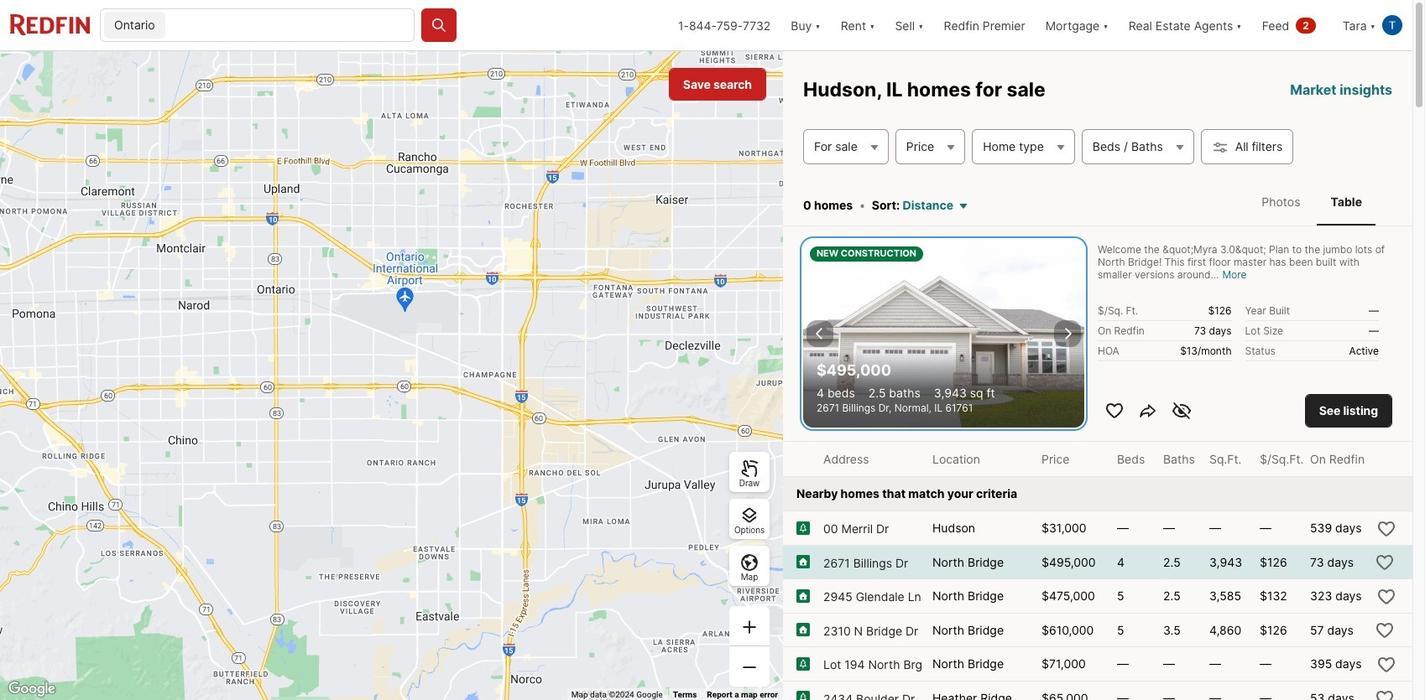 Task type: vqa. For each thing, say whether or not it's contained in the screenshot.
PREVIOUS "image"
yes



Task type: locate. For each thing, give the bounding box(es) containing it.
google image
[[4, 679, 60, 701]]

None search field
[[168, 9, 414, 43]]

tab list
[[1232, 178, 1393, 226]]



Task type: describe. For each thing, give the bounding box(es) containing it.
user photo image
[[1382, 15, 1403, 35]]

toggle search results table view tab
[[1317, 181, 1376, 223]]

submit search image
[[431, 17, 447, 34]]

previous image
[[810, 324, 830, 344]]

toggle search results photos view tab
[[1248, 181, 1314, 223]]

next image
[[1058, 324, 1078, 344]]

map region
[[0, 0, 836, 701]]



